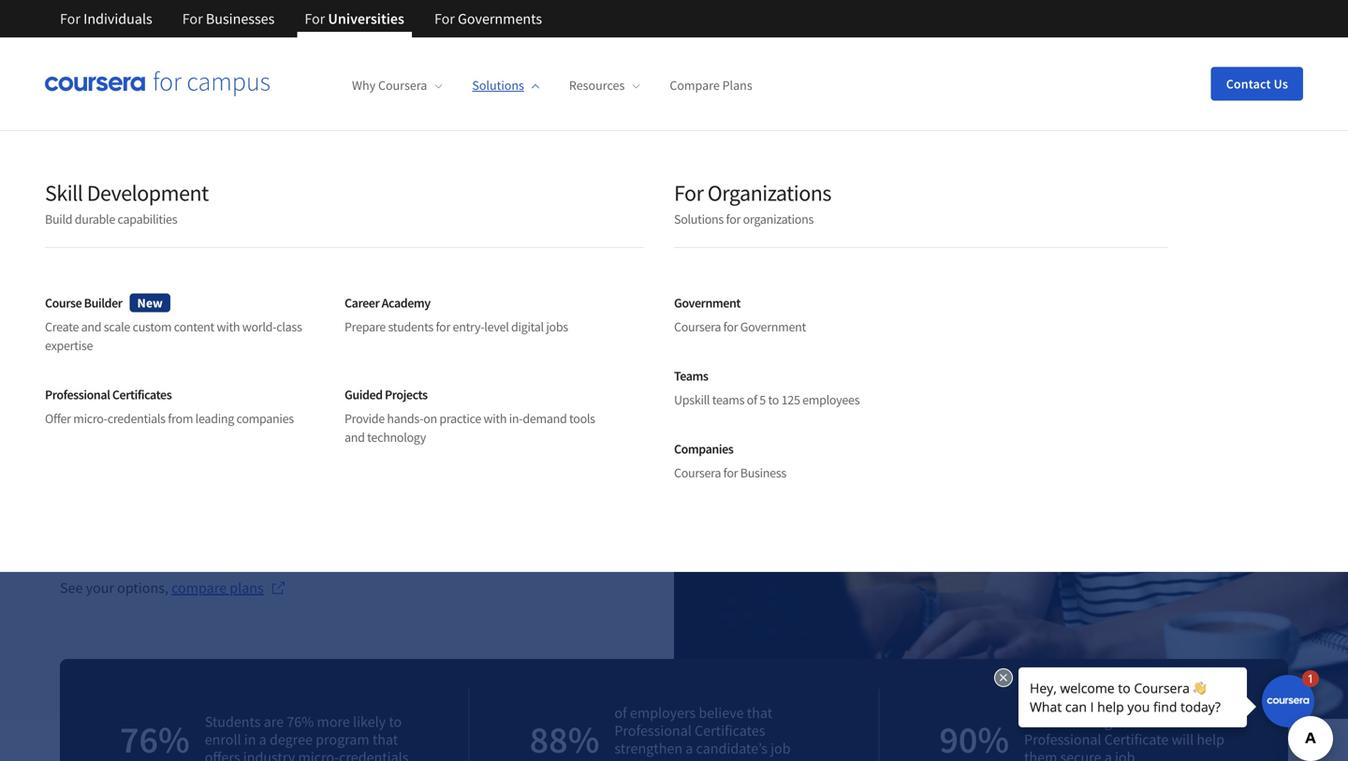 Task type: describe. For each thing, give the bounding box(es) containing it.
for businesses
[[182, 9, 275, 28]]

resources
[[569, 77, 625, 94]]

banner navigation
[[45, 0, 557, 37]]

industry
[[243, 748, 295, 761]]

secure
[[1060, 748, 1102, 761]]

and inside create and scale custom content with world-class expertise
[[81, 318, 101, 335]]

strengthen employability to attract more students
[[60, 183, 578, 378]]

build
[[45, 211, 72, 228]]

see your options,
[[60, 579, 171, 597]]

professional inside professional certificates offer micro-credentials from leading companies
[[45, 386, 110, 403]]

tools
[[569, 410, 595, 427]]

business
[[740, 464, 787, 481]]

with inside equip students with the most in-demand skills and prepare them for job success.
[[175, 396, 208, 419]]

academy
[[382, 294, 431, 311]]

most
[[239, 396, 277, 419]]

universities
[[328, 9, 404, 28]]

0 vertical spatial government
[[674, 294, 741, 311]]

of for of employers believe that professional certificates strengthen a candidate's job application
[[615, 704, 627, 722]]

professional inside "of employers believe that professional certificates strengthen a candidate's job application"
[[615, 721, 692, 740]]

them inside of students agree that a professional certificate will help them secure a job
[[1024, 748, 1057, 761]]

for organizations solutions for organizations
[[674, 179, 831, 228]]

for inside government coursera for government
[[723, 318, 738, 335]]

companies
[[236, 410, 294, 427]]

contact us
[[1226, 75, 1288, 92]]

strengthen
[[615, 739, 683, 758]]

demand inside the guided projects provide hands-on practice with in-demand tools and technology
[[523, 410, 567, 427]]

for for organizations
[[674, 179, 704, 207]]

believe
[[699, 704, 744, 722]]

guided
[[345, 386, 383, 403]]

in- inside the guided projects provide hands-on practice with in-demand tools and technology
[[509, 410, 523, 427]]

them inside equip students with the most in-demand skills and prepare them for job success.
[[501, 396, 541, 419]]

new
[[137, 294, 163, 311]]

job inside "of employers believe that professional certificates strengthen a candidate's job application"
[[771, 739, 791, 758]]

certificate
[[1105, 730, 1169, 749]]

agree
[[1097, 713, 1132, 731]]

students inside strengthen employability to attract more students
[[369, 303, 578, 378]]

capabilities
[[118, 211, 177, 228]]

options,
[[117, 579, 168, 597]]

76%
[[287, 713, 314, 731]]

of employers believe that professional certificates strengthen a candidate's job application
[[615, 704, 791, 761]]

course
[[45, 294, 82, 311]]

compare plans
[[171, 579, 264, 597]]

a inside "of employers believe that professional certificates strengthen a candidate's job application"
[[686, 739, 693, 758]]

and inside equip students with the most in-demand skills and prepare them for job success.
[[407, 396, 436, 419]]

will
[[1172, 730, 1194, 749]]

skills
[[367, 396, 404, 419]]

with inside create and scale custom content with world-class expertise
[[217, 318, 240, 335]]

teams
[[712, 391, 745, 408]]

contact us button
[[1211, 67, 1303, 101]]

of students agree that a professional certificate will help them secure a job
[[1024, 713, 1225, 761]]

class
[[276, 318, 302, 335]]

more inside strengthen employability to attract more students
[[230, 303, 358, 378]]

durable
[[75, 211, 115, 228]]

are
[[264, 713, 284, 731]]

level
[[484, 318, 509, 335]]

in- inside equip students with the most in-demand skills and prepare them for job success.
[[281, 396, 300, 419]]

projects
[[385, 386, 428, 403]]

students inside equip students with the most in-demand skills and prepare them for job success.
[[107, 396, 172, 419]]

your
[[86, 579, 114, 597]]

success.
[[60, 424, 121, 447]]

from
[[168, 410, 193, 427]]

certificates inside "of employers believe that professional certificates strengthen a candidate's job application"
[[695, 721, 765, 740]]

1 vertical spatial government
[[740, 318, 806, 335]]

companies
[[674, 441, 733, 457]]

employers
[[630, 704, 696, 722]]

compare plans link
[[670, 77, 753, 94]]

for inside equip students with the most in-demand skills and prepare them for job success.
[[544, 396, 565, 419]]

for for universities
[[305, 9, 325, 28]]

students
[[205, 713, 261, 731]]

of inside teams upskill teams of 5 to 125 employees
[[747, 391, 757, 408]]

micro- inside students are 76% more likely to enroll in a degree program that offers industry micro-credentials
[[298, 748, 339, 761]]

a inside students are 76% more likely to enroll in a degree program that offers industry micro-credentials
[[259, 730, 267, 749]]

professional inside of students agree that a professional certificate will help them secure a job
[[1024, 730, 1102, 749]]

credentials inside students are 76% more likely to enroll in a degree program that offers industry micro-credentials
[[339, 748, 409, 761]]

help
[[1197, 730, 1225, 749]]

a right 'secure'
[[1105, 748, 1112, 761]]

practice
[[440, 410, 481, 427]]

why coursera link
[[352, 77, 442, 94]]

offer
[[45, 410, 71, 427]]

offers
[[205, 748, 240, 761]]

digital
[[511, 318, 544, 335]]

prepare
[[345, 318, 386, 335]]

guided projects provide hands-on practice with in-demand tools and technology
[[345, 386, 595, 446]]

for governments
[[434, 9, 542, 28]]

for inside companies coursera for business
[[723, 464, 738, 481]]

equip students with the most in-demand skills and prepare them for job success.
[[60, 396, 593, 447]]

custom
[[133, 318, 172, 335]]

for inside career academy prepare students for entry-level digital jobs
[[436, 318, 450, 335]]

certificates inside professional certificates offer micro-credentials from leading companies
[[112, 386, 172, 403]]

125
[[781, 391, 800, 408]]

organizations
[[743, 211, 814, 228]]

teams
[[674, 368, 708, 384]]

job for of students agree that a professional certificate will help them secure a job
[[1115, 748, 1135, 761]]

equip
[[60, 396, 103, 419]]

coursera for campus image
[[45, 71, 270, 97]]



Task type: locate. For each thing, give the bounding box(es) containing it.
for left entry-
[[436, 318, 450, 335]]

job for equip students with the most in-demand skills and prepare them for job success.
[[569, 396, 593, 419]]

and inside the guided projects provide hands-on practice with in-demand tools and technology
[[345, 429, 365, 446]]

compare plans
[[670, 77, 753, 94]]

of left 5
[[747, 391, 757, 408]]

demand inside equip students with the most in-demand skills and prepare them for job success.
[[300, 396, 363, 419]]

1 horizontal spatial with
[[217, 318, 240, 335]]

micro- inside professional certificates offer micro-credentials from leading companies
[[73, 410, 107, 427]]

them left 'secure'
[[1024, 748, 1057, 761]]

0 horizontal spatial them
[[501, 396, 541, 419]]

organizations
[[708, 179, 831, 207]]

credentials inside professional certificates offer micro-credentials from leading companies
[[107, 410, 166, 427]]

1 horizontal spatial professional
[[615, 721, 692, 740]]

teams upskill teams of 5 to 125 employees
[[674, 368, 860, 408]]

government up teams upskill teams of 5 to 125 employees
[[740, 318, 806, 335]]

1 horizontal spatial that
[[747, 704, 773, 722]]

for
[[60, 9, 80, 28], [182, 9, 203, 28], [305, 9, 325, 28], [434, 9, 455, 28], [674, 179, 704, 207]]

1 vertical spatial more
[[317, 713, 350, 731]]

1 vertical spatial to
[[768, 391, 779, 408]]

students are 76% more likely to enroll in a degree program that offers industry micro-credentials
[[205, 713, 409, 761]]

to inside students are 76% more likely to enroll in a degree program that offers industry micro-credentials
[[389, 713, 402, 731]]

1 vertical spatial solutions
[[674, 211, 724, 228]]

coursera
[[378, 77, 427, 94], [674, 318, 721, 335], [674, 464, 721, 481]]

why
[[352, 77, 376, 94]]

with left world-
[[217, 318, 240, 335]]

to right 5
[[768, 391, 779, 408]]

a right strengthen
[[686, 739, 693, 758]]

1 horizontal spatial certificates
[[695, 721, 765, 740]]

to inside teams upskill teams of 5 to 125 employees
[[768, 391, 779, 408]]

that inside "of employers believe that professional certificates strengthen a candidate's job application"
[[747, 704, 773, 722]]

for for businesses
[[182, 9, 203, 28]]

candidate's
[[696, 739, 768, 758]]

0 horizontal spatial solutions
[[472, 77, 524, 94]]

credentials
[[107, 410, 166, 427], [339, 748, 409, 761]]

1 vertical spatial certificates
[[695, 721, 765, 740]]

coursera for companies coursera for business
[[674, 464, 721, 481]]

that right program
[[372, 730, 398, 749]]

contact
[[1226, 75, 1271, 92]]

employability
[[60, 243, 392, 318]]

attract
[[60, 303, 220, 378]]

for left universities
[[305, 9, 325, 28]]

0 horizontal spatial of
[[615, 704, 627, 722]]

0 vertical spatial more
[[230, 303, 358, 378]]

skill development build durable capabilities
[[45, 179, 209, 228]]

coursera down companies
[[674, 464, 721, 481]]

2 horizontal spatial that
[[1135, 713, 1161, 731]]

career academy prepare students for entry-level digital jobs
[[345, 294, 568, 335]]

compare
[[670, 77, 720, 94]]

job inside of students agree that a professional certificate will help them secure a job
[[1115, 748, 1135, 761]]

0 vertical spatial them
[[501, 396, 541, 419]]

with right "practice" at left bottom
[[484, 410, 507, 427]]

for up teams upskill teams of 5 to 125 employees
[[723, 318, 738, 335]]

that inside of students agree that a professional certificate will help them secure a job
[[1135, 713, 1161, 731]]

more up most
[[230, 303, 358, 378]]

to
[[402, 243, 452, 318], [768, 391, 779, 408], [389, 713, 402, 731]]

0 horizontal spatial and
[[81, 318, 101, 335]]

1 horizontal spatial micro-
[[298, 748, 339, 761]]

development
[[87, 179, 209, 207]]

micro-
[[73, 410, 107, 427], [298, 748, 339, 761]]

businesses
[[206, 9, 275, 28]]

government
[[674, 294, 741, 311], [740, 318, 806, 335]]

0 vertical spatial solutions
[[472, 77, 524, 94]]

1 horizontal spatial of
[[747, 391, 757, 408]]

students up 'secure'
[[1040, 713, 1094, 731]]

professional up offer
[[45, 386, 110, 403]]

1 horizontal spatial in-
[[509, 410, 523, 427]]

0 vertical spatial credentials
[[107, 410, 166, 427]]

demand left skills
[[300, 396, 363, 419]]

the
[[211, 396, 236, 419]]

0 horizontal spatial with
[[175, 396, 208, 419]]

enroll
[[205, 730, 241, 749]]

us
[[1274, 75, 1288, 92]]

demand
[[300, 396, 363, 419], [523, 410, 567, 427]]

on
[[423, 410, 437, 427]]

coursera for why coursera
[[378, 77, 427, 94]]

1 horizontal spatial them
[[1024, 748, 1057, 761]]

that for believe
[[747, 704, 773, 722]]

for left business
[[723, 464, 738, 481]]

professional up application
[[615, 721, 692, 740]]

1 vertical spatial credentials
[[339, 748, 409, 761]]

for left individuals
[[60, 9, 80, 28]]

a left will
[[1164, 713, 1171, 731]]

a
[[1164, 713, 1171, 731], [259, 730, 267, 749], [686, 739, 693, 758], [1105, 748, 1112, 761]]

credentials left from
[[107, 410, 166, 427]]

for inside for organizations solutions for organizations
[[674, 179, 704, 207]]

1 horizontal spatial and
[[345, 429, 365, 446]]

students inside career academy prepare students for entry-level digital jobs
[[388, 318, 433, 335]]

2 horizontal spatial job
[[1115, 748, 1135, 761]]

micro- down the 76%
[[298, 748, 339, 761]]

application
[[615, 757, 685, 761]]

0 horizontal spatial certificates
[[112, 386, 172, 403]]

micro- right offer
[[73, 410, 107, 427]]

to left entry-
[[402, 243, 452, 318]]

prepare
[[439, 396, 498, 419]]

compare plans link
[[171, 577, 286, 599]]

scale
[[104, 318, 130, 335]]

professional left certificate
[[1024, 730, 1102, 749]]

them
[[501, 396, 541, 419], [1024, 748, 1057, 761]]

create and scale custom content with world-class expertise
[[45, 318, 302, 354]]

0 vertical spatial to
[[402, 243, 452, 318]]

solutions down 'organizations'
[[674, 211, 724, 228]]

1 vertical spatial micro-
[[298, 748, 339, 761]]

solutions down governments
[[472, 77, 524, 94]]

with inside the guided projects provide hands-on practice with in-demand tools and technology
[[484, 410, 507, 427]]

that inside students are 76% more likely to enroll in a degree program that offers industry micro-credentials
[[372, 730, 398, 749]]

demand left tools
[[523, 410, 567, 427]]

coursera inside companies coursera for business
[[674, 464, 721, 481]]

to right likely
[[389, 713, 402, 731]]

for individuals
[[60, 9, 152, 28]]

more
[[230, 303, 358, 378], [317, 713, 350, 731]]

0 horizontal spatial professional
[[45, 386, 110, 403]]

and down provide at the left bottom
[[345, 429, 365, 446]]

why coursera
[[352, 77, 427, 94]]

compare
[[171, 579, 227, 597]]

of left "employers"
[[615, 704, 627, 722]]

government coursera for government
[[674, 294, 806, 335]]

plans
[[230, 579, 264, 597]]

program
[[316, 730, 370, 749]]

of left agree
[[1024, 713, 1037, 731]]

that right agree
[[1135, 713, 1161, 731]]

builder
[[84, 294, 122, 311]]

employees
[[803, 391, 860, 408]]

that right believe
[[747, 704, 773, 722]]

0 horizontal spatial demand
[[300, 396, 363, 419]]

certificates right strengthen
[[695, 721, 765, 740]]

professional certificates offer micro-credentials from leading companies
[[45, 386, 294, 427]]

coursera inside government coursera for government
[[674, 318, 721, 335]]

degree
[[270, 730, 313, 749]]

0 horizontal spatial in-
[[281, 396, 300, 419]]

0 horizontal spatial job
[[569, 396, 593, 419]]

2 vertical spatial and
[[345, 429, 365, 446]]

create
[[45, 318, 79, 335]]

in
[[244, 730, 256, 749]]

1 horizontal spatial demand
[[523, 410, 567, 427]]

of
[[747, 391, 757, 408], [615, 704, 627, 722], [1024, 713, 1037, 731]]

students inside of students agree that a professional certificate will help them secure a job
[[1040, 713, 1094, 731]]

for left governments
[[434, 9, 455, 28]]

for for individuals
[[60, 9, 80, 28]]

that for agree
[[1135, 713, 1161, 731]]

more right the 76%
[[317, 713, 350, 731]]

course builder
[[45, 294, 122, 311]]

and
[[81, 318, 101, 335], [407, 396, 436, 419], [345, 429, 365, 446]]

for left tools
[[544, 396, 565, 419]]

students
[[369, 303, 578, 378], [388, 318, 433, 335], [107, 396, 172, 419], [1040, 713, 1094, 731]]

to for students are 76% more likely to enroll in a degree program that offers industry micro-credentials
[[389, 713, 402, 731]]

for inside for organizations solutions for organizations
[[726, 211, 741, 228]]

a right "in"
[[259, 730, 267, 749]]

students down "academy" on the left top
[[388, 318, 433, 335]]

skill
[[45, 179, 83, 207]]

technology
[[367, 429, 426, 446]]

for
[[726, 211, 741, 228], [436, 318, 450, 335], [723, 318, 738, 335], [544, 396, 565, 419], [723, 464, 738, 481]]

of inside of students agree that a professional certificate will help them secure a job
[[1024, 713, 1037, 731]]

students up prepare
[[369, 303, 578, 378]]

more inside students are 76% more likely to enroll in a degree program that offers industry micro-credentials
[[317, 713, 350, 731]]

1 horizontal spatial solutions
[[674, 211, 724, 228]]

and right skills
[[407, 396, 436, 419]]

credentials down likely
[[339, 748, 409, 761]]

0 horizontal spatial that
[[372, 730, 398, 749]]

of for of students agree that a professional certificate will help them secure a job
[[1024, 713, 1037, 731]]

plans
[[722, 77, 753, 94]]

1 vertical spatial them
[[1024, 748, 1057, 761]]

to inside strengthen employability to attract more students
[[402, 243, 452, 318]]

1 vertical spatial coursera
[[674, 318, 721, 335]]

jobs
[[546, 318, 568, 335]]

for left 'organizations'
[[674, 179, 704, 207]]

to for teams upskill teams of 5 to 125 employees
[[768, 391, 779, 408]]

1 vertical spatial and
[[407, 396, 436, 419]]

provide
[[345, 410, 385, 427]]

solutions inside for organizations solutions for organizations
[[674, 211, 724, 228]]

resources link
[[569, 77, 640, 94]]

job inside equip students with the most in-demand skills and prepare them for job success.
[[569, 396, 593, 419]]

1 horizontal spatial job
[[771, 739, 791, 758]]

students up success.
[[107, 396, 172, 419]]

governments
[[458, 9, 542, 28]]

for for governments
[[434, 9, 455, 28]]

0 horizontal spatial micro-
[[73, 410, 107, 427]]

world-
[[242, 318, 276, 335]]

career
[[345, 294, 379, 311]]

in- right most
[[281, 396, 300, 419]]

with left "the"
[[175, 396, 208, 419]]

0 vertical spatial and
[[81, 318, 101, 335]]

2 horizontal spatial of
[[1024, 713, 1037, 731]]

companies coursera for business
[[674, 441, 787, 481]]

5
[[760, 391, 766, 408]]

government up teams
[[674, 294, 741, 311]]

see
[[60, 579, 83, 597]]

strengthen
[[60, 183, 331, 258]]

for down 'organizations'
[[726, 211, 741, 228]]

coursera right why
[[378, 77, 427, 94]]

coursera for government coursera for government
[[674, 318, 721, 335]]

2 vertical spatial to
[[389, 713, 402, 731]]

and down course builder
[[81, 318, 101, 335]]

for left businesses
[[182, 9, 203, 28]]

certificates up from
[[112, 386, 172, 403]]

coursera up teams
[[674, 318, 721, 335]]

0 horizontal spatial credentials
[[107, 410, 166, 427]]

0 vertical spatial certificates
[[112, 386, 172, 403]]

of inside "of employers believe that professional certificates strengthen a candidate's job application"
[[615, 704, 627, 722]]

0 vertical spatial coursera
[[378, 77, 427, 94]]

2 horizontal spatial with
[[484, 410, 507, 427]]

individuals
[[83, 9, 152, 28]]

in- right prepare
[[509, 410, 523, 427]]

solutions link
[[472, 77, 539, 94]]

them right prepare
[[501, 396, 541, 419]]

that
[[747, 704, 773, 722], [1135, 713, 1161, 731], [372, 730, 398, 749]]

0 vertical spatial micro-
[[73, 410, 107, 427]]

2 vertical spatial coursera
[[674, 464, 721, 481]]

2 horizontal spatial and
[[407, 396, 436, 419]]

likely
[[353, 713, 386, 731]]

hands-
[[387, 410, 423, 427]]

for universities
[[305, 9, 404, 28]]

2 horizontal spatial professional
[[1024, 730, 1102, 749]]

1 horizontal spatial credentials
[[339, 748, 409, 761]]



Task type: vqa. For each thing, say whether or not it's contained in the screenshot.


